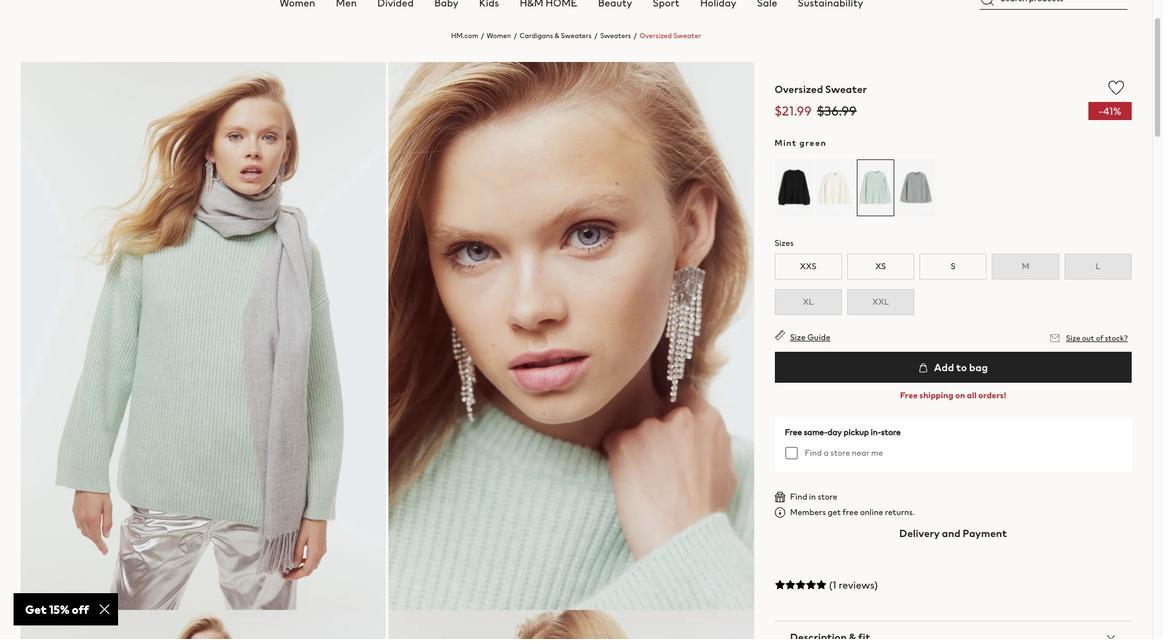 Task type: describe. For each thing, give the bounding box(es) containing it.
xl
[[803, 296, 814, 308]]

$36.99
[[817, 101, 857, 120]]

size for size guide
[[791, 331, 806, 343]]

pickup
[[844, 426, 870, 438]]

Search products search field
[[981, 0, 1128, 10]]

none radio the cream
[[816, 159, 854, 217]]

1 vertical spatial oversized
[[775, 81, 824, 97]]

free for free shipping on all orders!
[[901, 389, 918, 402]]

members
[[791, 506, 826, 518]]

find a store near me
[[805, 447, 884, 459]]

hm.com / women / cardigans & sweaters / sweaters / oversized sweater
[[451, 30, 702, 41]]

none radio mint green
[[856, 159, 895, 217]]

near
[[852, 447, 870, 459]]

in-
[[871, 426, 882, 438]]

2 sweaters from the left
[[601, 30, 631, 41]]

store for find a store near me
[[831, 447, 851, 459]]

bag
[[970, 360, 989, 375]]

all
[[967, 389, 977, 402]]

m
[[1022, 260, 1030, 272]]

delivery
[[900, 526, 940, 541]]

women link
[[487, 30, 511, 41]]

mint green
[[775, 137, 827, 149]]

sizes
[[775, 237, 794, 249]]

5 / 5 image
[[775, 580, 827, 590]]

orders!
[[979, 389, 1007, 402]]

oversized sweater - mint green - ladies | h&m us 1 image
[[21, 62, 386, 610]]

free shipping on all orders!
[[901, 389, 1007, 402]]

1 horizontal spatial sweater
[[826, 81, 868, 97]]

find for find a store near me
[[805, 447, 822, 459]]

me
[[872, 447, 884, 459]]

oversized sweater
[[775, 81, 868, 97]]

sweaters link
[[601, 30, 631, 41]]

size out of stock?
[[1067, 333, 1129, 344]]

get
[[828, 506, 841, 518]]

delivery and payment button
[[775, 518, 1132, 549]]

1 / from the left
[[481, 30, 484, 41]]

&
[[555, 30, 560, 41]]

3 / from the left
[[595, 30, 598, 41]]

add to bag
[[932, 360, 989, 375]]

find in store
[[791, 491, 838, 503]]

-
[[1100, 103, 1104, 119]]

size out of stock? button
[[1047, 330, 1132, 347]]

main content containing $21.99
[[0, 20, 1153, 639]]

mint
[[775, 137, 797, 149]]

cardigans
[[520, 30, 554, 41]]

0 horizontal spatial oversized
[[640, 30, 672, 41]]



Task type: vqa. For each thing, say whether or not it's contained in the screenshot.
Supply
no



Task type: locate. For each thing, give the bounding box(es) containing it.
oversized sweater - mint green - ladies | h&m us 2 image
[[389, 62, 754, 610]]

0 horizontal spatial sweaters
[[561, 30, 592, 41]]

out
[[1083, 333, 1095, 344]]

delivery and payment
[[900, 526, 1008, 541]]

size guide button
[[775, 330, 831, 343]]

1 vertical spatial find
[[791, 491, 808, 503]]

reviews)
[[839, 577, 879, 593]]

payment
[[963, 526, 1008, 541]]

find left in
[[791, 491, 808, 503]]

l
[[1096, 260, 1101, 272]]

store up me
[[882, 426, 901, 438]]

oversized sweater - mint green - ladies | h&m us 3 image
[[21, 610, 386, 639]]

none radio black
[[775, 159, 814, 217]]

none radio right black option
[[816, 159, 854, 217]]

0 horizontal spatial none radio
[[775, 159, 814, 217]]

hm.com link
[[451, 30, 479, 41]]

0 vertical spatial store
[[882, 426, 901, 438]]

2 / from the left
[[514, 30, 517, 41]]

sweaters
[[561, 30, 592, 41], [601, 30, 631, 41]]

size guide
[[791, 331, 831, 343]]

cream image
[[816, 159, 854, 217]]

0 vertical spatial sweater
[[674, 30, 702, 41]]

cardigans & sweaters link
[[520, 30, 592, 41]]

a
[[824, 447, 829, 459]]

/ right women
[[514, 30, 517, 41]]

oversized right sweaters link
[[640, 30, 672, 41]]

sweater
[[674, 30, 702, 41], [826, 81, 868, 97]]

0 horizontal spatial free
[[785, 426, 803, 438]]

same-
[[804, 426, 828, 438]]

day
[[828, 426, 842, 438]]

size left guide
[[791, 331, 806, 343]]

women
[[487, 30, 511, 41]]

s
[[951, 260, 956, 272]]

none radio left the cream option
[[775, 159, 814, 217]]

1 horizontal spatial sweaters
[[601, 30, 631, 41]]

store for find in store
[[818, 491, 838, 503]]

4 / from the left
[[634, 30, 637, 41]]

1 horizontal spatial oversized
[[775, 81, 824, 97]]

in
[[809, 491, 816, 503]]

0 horizontal spatial size
[[791, 331, 806, 343]]

(1 reviews) button
[[775, 569, 1132, 600]]

mint green image
[[856, 159, 895, 217]]

1 horizontal spatial none radio
[[816, 159, 854, 217]]

store right a
[[831, 447, 851, 459]]

0 vertical spatial free
[[901, 389, 918, 402]]

guide
[[808, 331, 831, 343]]

1 horizontal spatial size
[[1067, 333, 1081, 344]]

shipping
[[920, 389, 954, 402]]

/ right sweaters link
[[634, 30, 637, 41]]

oversized sweater - mint green - ladies | h&m us 4 image
[[389, 610, 754, 639]]

xs
[[876, 260, 887, 272]]

$21.99 $36.99
[[775, 101, 857, 120]]

1 vertical spatial sweater
[[826, 81, 868, 97]]

on
[[956, 389, 966, 402]]

find left a
[[805, 447, 822, 459]]

xxl
[[873, 296, 890, 308]]

2 vertical spatial store
[[818, 491, 838, 503]]

stock?
[[1106, 333, 1129, 344]]

size for size out of stock?
[[1067, 333, 1081, 344]]

None radio
[[775, 159, 814, 217], [816, 159, 854, 217], [856, 159, 895, 217]]

hm.com
[[451, 30, 479, 41]]

oversized up $21.99
[[775, 81, 824, 97]]

add
[[935, 360, 955, 375]]

free left same-
[[785, 426, 803, 438]]

find in store button
[[775, 491, 838, 503]]

oversized
[[640, 30, 672, 41], [775, 81, 824, 97]]

size left out at bottom right
[[1067, 333, 1081, 344]]

1 vertical spatial free
[[785, 426, 803, 438]]

black image
[[775, 159, 814, 217]]

(1 reviews)
[[829, 577, 879, 593]]

members get free online returns.
[[791, 506, 915, 518]]

sweaters left oversized sweater link
[[601, 30, 631, 41]]

none radio right the cream option
[[856, 159, 895, 217]]

/ left women "link"
[[481, 30, 484, 41]]

and
[[942, 526, 961, 541]]

oversized sweater link
[[640, 30, 702, 41]]

/
[[481, 30, 484, 41], [514, 30, 517, 41], [595, 30, 598, 41], [634, 30, 637, 41]]

/ left sweaters link
[[595, 30, 598, 41]]

2 none radio from the left
[[816, 159, 854, 217]]

2 horizontal spatial none radio
[[856, 159, 895, 217]]

store right in
[[818, 491, 838, 503]]

0 vertical spatial find
[[805, 447, 822, 459]]

of
[[1097, 333, 1104, 344]]

size
[[791, 331, 806, 343], [1067, 333, 1081, 344]]

1 none radio from the left
[[775, 159, 814, 217]]

41%
[[1104, 103, 1122, 119]]

store
[[882, 426, 901, 438], [831, 447, 851, 459], [818, 491, 838, 503]]

-41%
[[1100, 103, 1122, 119]]

main content
[[0, 20, 1153, 639]]

free for free same-day pickup in-store
[[785, 426, 803, 438]]

returns.
[[885, 506, 915, 518]]

$21.99
[[775, 101, 812, 120]]

add to bag button
[[775, 352, 1132, 383]]

xxs
[[800, 260, 817, 272]]

light gray melange image
[[897, 159, 936, 217]]

0 vertical spatial oversized
[[640, 30, 672, 41]]

find
[[805, 447, 822, 459], [791, 491, 808, 503]]

free
[[901, 389, 918, 402], [785, 426, 803, 438]]

1 vertical spatial store
[[831, 447, 851, 459]]

free
[[843, 506, 859, 518]]

green
[[800, 137, 827, 149]]

1 sweaters from the left
[[561, 30, 592, 41]]

3 none radio from the left
[[856, 159, 895, 217]]

free same-day pickup in-store
[[785, 426, 901, 438]]

sweaters right &
[[561, 30, 592, 41]]

None radio
[[897, 159, 936, 217]]

find for find in store
[[791, 491, 808, 503]]

0 horizontal spatial sweater
[[674, 30, 702, 41]]

online
[[861, 506, 884, 518]]

free left shipping
[[901, 389, 918, 402]]

1 horizontal spatial free
[[901, 389, 918, 402]]

(1
[[829, 577, 837, 593]]

to
[[957, 360, 968, 375]]



